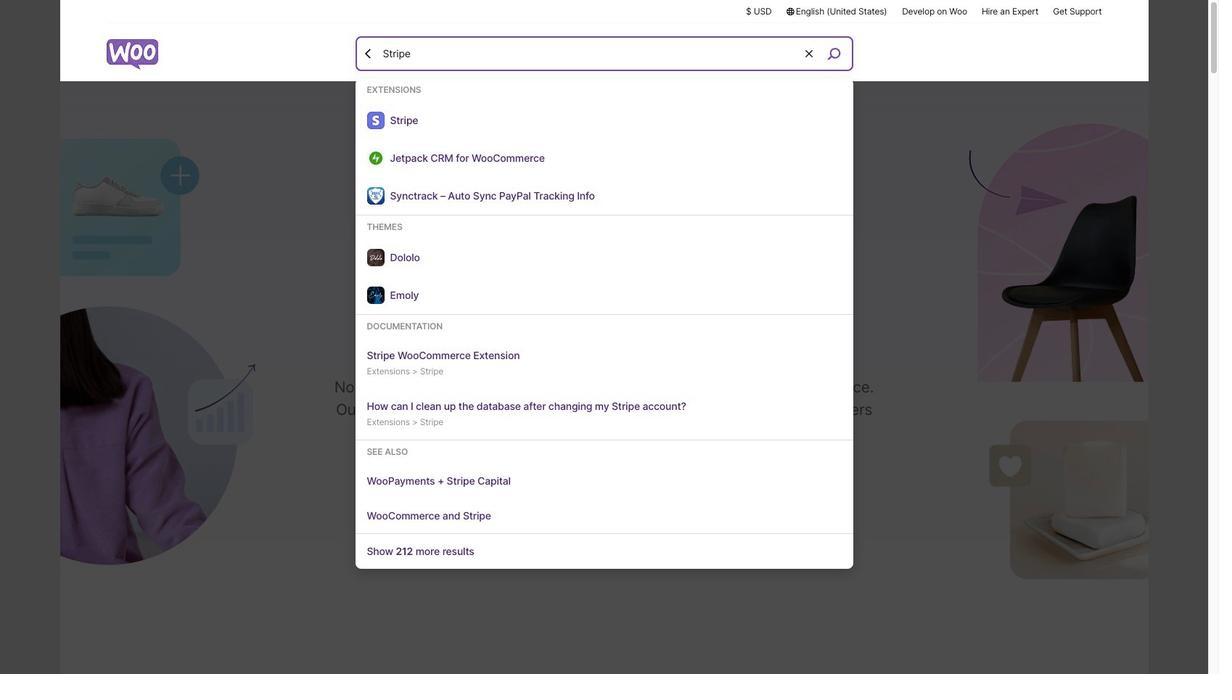 Task type: vqa. For each thing, say whether or not it's contained in the screenshot.
rate product 1 star IMAGE
no



Task type: locate. For each thing, give the bounding box(es) containing it.
1 group from the top
[[355, 84, 853, 216]]

3 group from the top
[[355, 321, 853, 441]]

2 group from the top
[[355, 221, 853, 315]]

Find extensions, themes, guides, and more… search field
[[379, 38, 803, 69]]

group
[[355, 84, 853, 216], [355, 221, 853, 315], [355, 321, 853, 441], [355, 446, 853, 534]]

list box
[[355, 84, 853, 569]]

None search field
[[355, 36, 853, 569]]



Task type: describe. For each thing, give the bounding box(es) containing it.
4 group from the top
[[355, 446, 853, 534]]

close search image
[[361, 46, 376, 61]]



